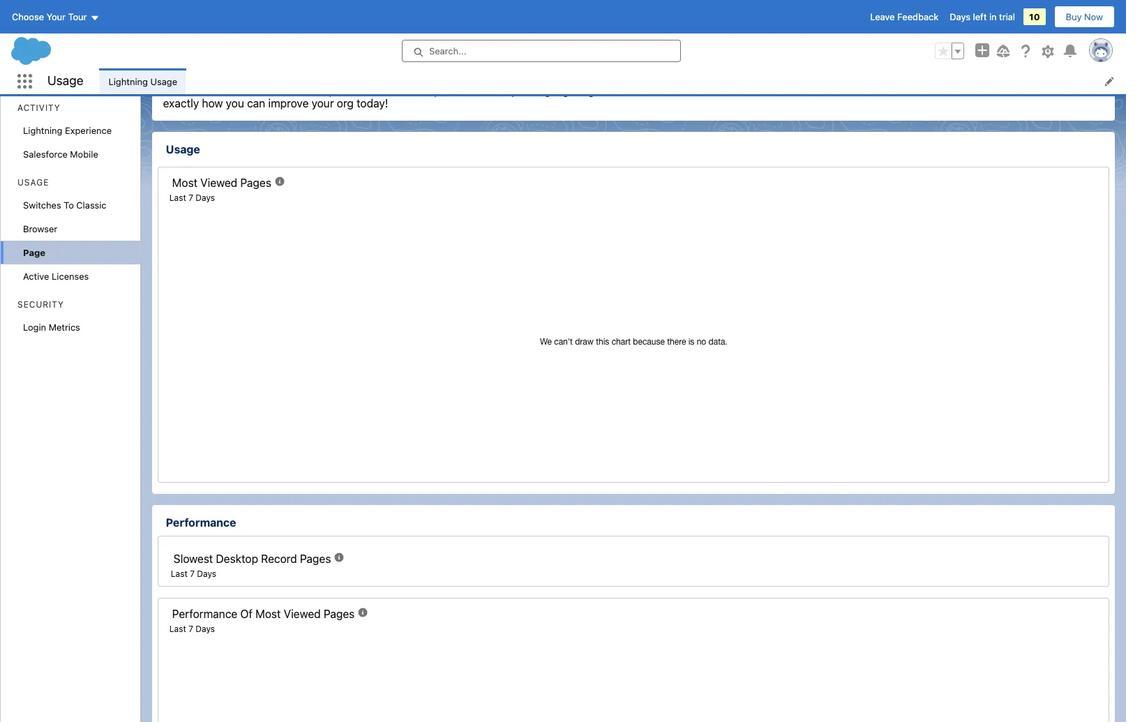 Task type: describe. For each thing, give the bounding box(es) containing it.
usage up switches
[[17, 177, 49, 188]]

1 vertical spatial pages
[[300, 553, 331, 565]]

active
[[23, 271, 49, 282]]

search...
[[429, 45, 467, 57]]

report
[[502, 84, 533, 97]]

how
[[202, 97, 223, 110]]

experience inside to learn more tips and tricks check out the lightning experience rollout specialist on trailhead or run the                      salesforce optimizer to receive a personalized report highlighting exactly how you can improve your org today!
[[431, 72, 487, 84]]

1 vertical spatial most
[[256, 608, 281, 620]]

0 vertical spatial page
[[205, 24, 232, 37]]

last for performance of most viewed pages
[[169, 624, 186, 634]]

salesforce inside to learn more tips and tricks check out the lightning experience rollout specialist on trailhead or run the                      salesforce optimizer to receive a personalized report highlighting exactly how you can improve your org today!
[[265, 84, 318, 97]]

usage inside lightning usage link
[[150, 76, 177, 87]]

in
[[990, 11, 997, 22]]

a
[[425, 84, 431, 97]]

leave
[[871, 11, 895, 22]]

rollout
[[490, 72, 525, 84]]

lightning experience
[[23, 125, 112, 136]]

record
[[261, 553, 297, 565]]

and
[[257, 72, 276, 84]]

of
[[240, 608, 253, 620]]

2 vertical spatial pages
[[324, 608, 355, 620]]

10
[[1030, 11, 1041, 22]]

now
[[1085, 11, 1104, 22]]

switches to classic
[[23, 200, 107, 211]]

to learn more tips and tricks check out the lightning experience rollout specialist on trailhead or run the                      salesforce optimizer to receive a personalized report highlighting exactly how you can improve your org today!
[[163, 72, 595, 110]]

performance for performance
[[166, 517, 236, 529]]

last for most viewed pages
[[169, 193, 186, 203]]

to
[[373, 84, 383, 97]]

1 horizontal spatial the
[[362, 72, 378, 84]]

receive
[[386, 84, 423, 97]]

0 horizontal spatial salesforce
[[23, 149, 68, 160]]

feedback
[[898, 11, 939, 22]]

days left left
[[950, 11, 971, 22]]

leave feedback
[[871, 11, 939, 22]]

0 horizontal spatial the
[[245, 84, 262, 97]]

optimizer
[[321, 84, 370, 97]]

leave feedback link
[[871, 11, 939, 22]]

trailhead
[[163, 84, 209, 97]]

check
[[309, 72, 340, 84]]

lightning usage logo image
[[163, 8, 197, 42]]

1 horizontal spatial viewed
[[284, 608, 321, 620]]

run
[[226, 84, 242, 97]]

to inside to learn more tips and tricks check out the lightning experience rollout specialist on trailhead or run the                      salesforce optimizer to receive a personalized report highlighting exactly how you can improve your org today!
[[163, 72, 175, 84]]

lightning for usage
[[109, 76, 148, 87]]

org
[[337, 97, 354, 110]]

you
[[226, 97, 244, 110]]

0 horizontal spatial most
[[172, 177, 198, 189]]

browser
[[23, 223, 57, 235]]

your
[[47, 11, 66, 22]]

trial
[[1000, 11, 1016, 22]]

choose your tour
[[12, 11, 87, 22]]

tour
[[68, 11, 87, 22]]

buy now button
[[1054, 6, 1116, 28]]

0 horizontal spatial experience
[[65, 125, 112, 136]]

highlighting
[[536, 84, 595, 97]]

usage down exactly
[[166, 143, 200, 156]]

days for most viewed pages
[[196, 193, 215, 203]]

7 for performance
[[189, 624, 193, 634]]



Task type: locate. For each thing, give the bounding box(es) containing it.
usage up the activity
[[47, 73, 83, 88]]

experience down search...
[[431, 72, 487, 84]]

out
[[342, 72, 359, 84]]

lightning for experience
[[23, 125, 62, 136]]

usage left learn
[[150, 76, 177, 87]]

desktop
[[216, 553, 258, 565]]

2 horizontal spatial lightning
[[381, 72, 428, 84]]

performance
[[166, 517, 236, 529], [172, 608, 238, 620]]

performance of most viewed pages
[[172, 608, 355, 620]]

improve
[[268, 97, 309, 110]]

7 for slowest
[[190, 569, 195, 579]]

page
[[205, 24, 232, 37], [23, 247, 45, 258]]

specialist
[[528, 72, 577, 84]]

the right "out"
[[362, 72, 378, 84]]

performance left of
[[172, 608, 238, 620]]

most
[[172, 177, 198, 189], [256, 608, 281, 620]]

0 horizontal spatial to
[[64, 200, 74, 211]]

1 horizontal spatial page
[[205, 24, 232, 37]]

7
[[189, 193, 193, 203], [190, 569, 195, 579], [189, 624, 193, 634]]

buy
[[1066, 11, 1082, 22]]

search... button
[[402, 40, 681, 62]]

0 vertical spatial last
[[169, 193, 186, 203]]

1 vertical spatial last 7 days
[[171, 569, 216, 579]]

page right lightning usage logo
[[205, 24, 232, 37]]

days left in trial
[[950, 11, 1016, 22]]

lightning down the activity
[[23, 125, 62, 136]]

lightning usage list
[[100, 68, 1127, 94]]

salesforce mobile
[[23, 149, 98, 160]]

0 vertical spatial experience
[[431, 72, 487, 84]]

7 for most
[[189, 193, 193, 203]]

1 vertical spatial 7
[[190, 569, 195, 579]]

pages
[[240, 177, 271, 189], [300, 553, 331, 565], [324, 608, 355, 620]]

choose your tour button
[[11, 6, 100, 28]]

last for slowest desktop record pages
[[171, 569, 188, 579]]

experience
[[431, 72, 487, 84], [65, 125, 112, 136]]

lightning usage
[[109, 76, 177, 87]]

usage
[[47, 73, 83, 88], [150, 76, 177, 87], [166, 143, 200, 156], [17, 177, 49, 188]]

page up active
[[23, 247, 45, 258]]

2 vertical spatial 7
[[189, 624, 193, 634]]

lightning inside list
[[109, 76, 148, 87]]

1 vertical spatial experience
[[65, 125, 112, 136]]

tips
[[235, 72, 254, 84]]

0 vertical spatial last 7 days
[[169, 193, 215, 203]]

group
[[935, 43, 965, 59]]

activity
[[17, 103, 60, 113]]

login metrics
[[23, 322, 80, 333]]

choose
[[12, 11, 44, 22]]

lightning inside to learn more tips and tricks check out the lightning experience rollout specialist on trailhead or run the                      salesforce optimizer to receive a personalized report highlighting exactly how you can improve your org today!
[[381, 72, 428, 84]]

viewed
[[201, 177, 238, 189], [284, 608, 321, 620]]

1 vertical spatial viewed
[[284, 608, 321, 620]]

1 vertical spatial salesforce
[[23, 149, 68, 160]]

days for slowest desktop record pages
[[197, 569, 216, 579]]

0 horizontal spatial page
[[23, 247, 45, 258]]

days down slowest
[[197, 569, 216, 579]]

left
[[973, 11, 987, 22]]

1 horizontal spatial salesforce
[[265, 84, 318, 97]]

more
[[206, 72, 232, 84]]

1 vertical spatial page
[[23, 247, 45, 258]]

to left learn
[[163, 72, 175, 84]]

0 vertical spatial to
[[163, 72, 175, 84]]

0 horizontal spatial viewed
[[201, 177, 238, 189]]

most viewed pages
[[172, 177, 271, 189]]

your
[[312, 97, 334, 110]]

exactly
[[163, 97, 199, 110]]

switches
[[23, 200, 61, 211]]

0 vertical spatial viewed
[[201, 177, 238, 189]]

lightning usage link
[[100, 68, 186, 94]]

0 vertical spatial most
[[172, 177, 198, 189]]

1 vertical spatial performance
[[172, 608, 238, 620]]

days down most viewed pages
[[196, 193, 215, 203]]

can
[[247, 97, 265, 110]]

slowest
[[174, 553, 213, 565]]

last 7 days for performance
[[169, 624, 215, 634]]

1 horizontal spatial lightning
[[109, 76, 148, 87]]

on
[[580, 72, 593, 84]]

performance up slowest
[[166, 517, 236, 529]]

tricks
[[279, 72, 306, 84]]

lightning up today!
[[381, 72, 428, 84]]

active licenses
[[23, 271, 89, 282]]

1 horizontal spatial to
[[163, 72, 175, 84]]

login
[[23, 322, 46, 333]]

days for performance of most viewed pages
[[196, 624, 215, 634]]

the right run
[[245, 84, 262, 97]]

to
[[163, 72, 175, 84], [64, 200, 74, 211]]

learn
[[178, 72, 203, 84]]

security
[[17, 299, 64, 310]]

today!
[[357, 97, 388, 110]]

performance for performance of most viewed pages
[[172, 608, 238, 620]]

salesforce
[[265, 84, 318, 97], [23, 149, 68, 160]]

last 7 days
[[169, 193, 215, 203], [171, 569, 216, 579], [169, 624, 215, 634]]

slowest desktop record pages
[[174, 553, 331, 565]]

0 vertical spatial performance
[[166, 517, 236, 529]]

1 vertical spatial to
[[64, 200, 74, 211]]

to left "classic"
[[64, 200, 74, 211]]

last 7 days for most
[[169, 193, 215, 203]]

0 vertical spatial 7
[[189, 193, 193, 203]]

2 vertical spatial last
[[169, 624, 186, 634]]

days
[[950, 11, 971, 22], [196, 193, 215, 203], [197, 569, 216, 579], [196, 624, 215, 634]]

mobile
[[70, 149, 98, 160]]

licenses
[[52, 271, 89, 282]]

2 vertical spatial last 7 days
[[169, 624, 215, 634]]

last
[[169, 193, 186, 203], [171, 569, 188, 579], [169, 624, 186, 634]]

1 horizontal spatial experience
[[431, 72, 487, 84]]

0 vertical spatial salesforce
[[265, 84, 318, 97]]

the
[[362, 72, 378, 84], [245, 84, 262, 97]]

buy now
[[1066, 11, 1104, 22]]

personalized
[[434, 84, 499, 97]]

1 vertical spatial last
[[171, 569, 188, 579]]

lightning left trailhead
[[109, 76, 148, 87]]

days down performance of most viewed pages
[[196, 624, 215, 634]]

lightning
[[381, 72, 428, 84], [109, 76, 148, 87], [23, 125, 62, 136]]

or
[[212, 84, 223, 97]]

0 horizontal spatial lightning
[[23, 125, 62, 136]]

classic
[[76, 200, 107, 211]]

experience up the mobile
[[65, 125, 112, 136]]

metrics
[[49, 322, 80, 333]]

1 horizontal spatial most
[[256, 608, 281, 620]]

last 7 days for slowest
[[171, 569, 216, 579]]

0 vertical spatial pages
[[240, 177, 271, 189]]



Task type: vqa. For each thing, say whether or not it's contained in the screenshot.
the To Do List
no



